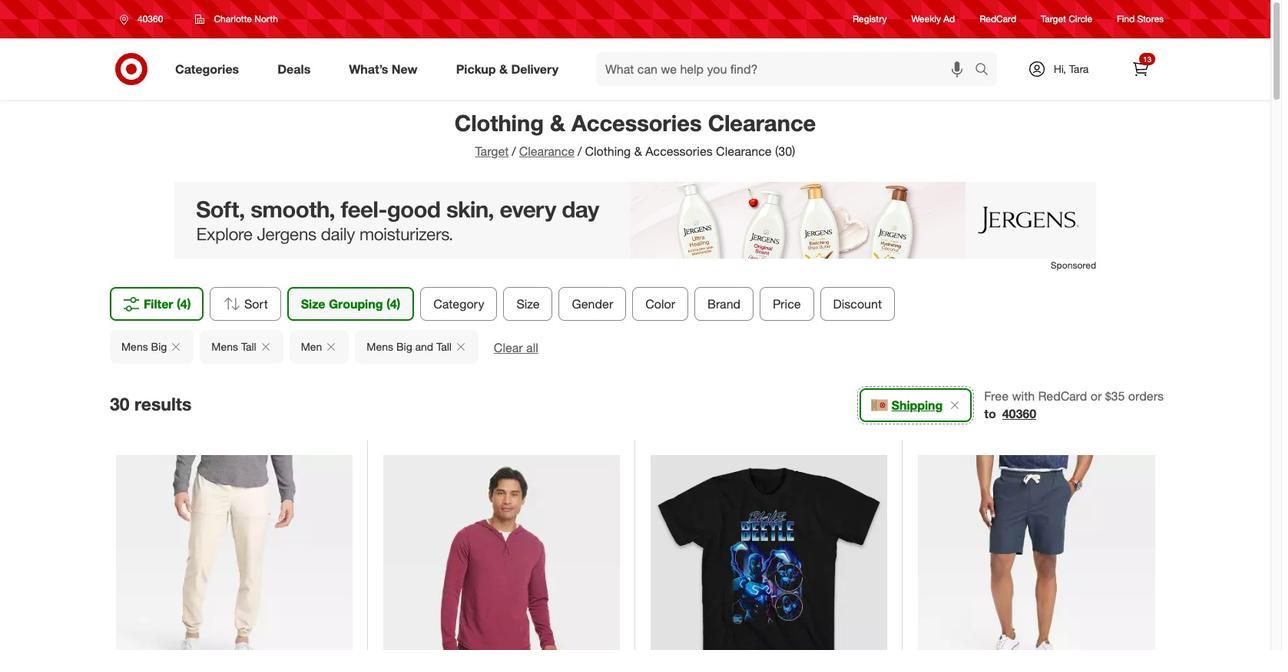 Task type: describe. For each thing, give the bounding box(es) containing it.
circle
[[1069, 13, 1093, 25]]

what's new
[[349, 61, 418, 76]]

pickup & delivery link
[[443, 52, 578, 86]]

stores
[[1137, 13, 1164, 25]]

pickup
[[456, 61, 496, 76]]

big for mens big and tall
[[396, 340, 412, 353]]

tall inside button
[[241, 340, 256, 353]]

and
[[415, 340, 433, 353]]

north
[[255, 13, 278, 25]]

filter
[[144, 297, 173, 312]]

sort
[[244, 297, 268, 312]]

charlotte
[[214, 13, 252, 25]]

discount button
[[820, 287, 895, 321]]

$35
[[1105, 389, 1125, 404]]

redcard inside free with redcard or $35 orders to 40360
[[1038, 389, 1087, 404]]

men button
[[289, 330, 349, 364]]

target circle
[[1041, 13, 1093, 25]]

What can we help you find? suggestions appear below search field
[[596, 52, 979, 86]]

mens for mens big and tall
[[367, 340, 393, 353]]

2 / from the left
[[578, 144, 582, 159]]

sponsored
[[1051, 260, 1096, 271]]

charlotte north button
[[185, 5, 288, 33]]

30
[[110, 393, 130, 415]]

with
[[1012, 389, 1035, 404]]

mens for mens big
[[121, 340, 148, 353]]

or
[[1091, 389, 1102, 404]]

pickup & delivery
[[456, 61, 559, 76]]

find stores link
[[1117, 13, 1164, 26]]

target circle link
[[1041, 13, 1093, 26]]

big for mens big
[[151, 340, 167, 353]]

mens big and tall button
[[355, 330, 478, 364]]

search
[[968, 63, 1005, 78]]

13
[[1143, 55, 1152, 64]]

free with redcard or $35 orders to 40360
[[984, 389, 1164, 422]]

all
[[526, 340, 538, 356]]

0 horizontal spatial redcard
[[980, 13, 1016, 25]]

grouping
[[328, 297, 383, 312]]

clear all
[[494, 340, 538, 356]]

weekly
[[912, 13, 941, 25]]

0 vertical spatial target
[[1041, 13, 1066, 25]]

results
[[134, 393, 192, 415]]

gender
[[572, 297, 613, 312]]

color
[[645, 297, 675, 312]]

(30)
[[775, 144, 795, 159]]

category
[[433, 297, 484, 312]]

what's
[[349, 61, 388, 76]]

size for size grouping (4)
[[301, 297, 325, 312]]

mens big
[[121, 340, 167, 353]]

brand button
[[694, 287, 753, 321]]

size grouping (4)
[[301, 297, 400, 312]]

categories link
[[162, 52, 258, 86]]

size for size
[[516, 297, 539, 312]]

free
[[984, 389, 1009, 404]]

hi,
[[1054, 62, 1066, 75]]

& for clothing
[[550, 109, 565, 137]]

shipping
[[892, 398, 943, 413]]

1 / from the left
[[512, 144, 516, 159]]

40360 inside 40360 dropdown button
[[138, 13, 163, 25]]

40360 button
[[1002, 406, 1036, 423]]

gender button
[[558, 287, 626, 321]]

delivery
[[511, 61, 559, 76]]

charlotte north
[[214, 13, 278, 25]]

new
[[392, 61, 418, 76]]

40360 inside free with redcard or $35 orders to 40360
[[1002, 406, 1036, 422]]

clearance left (30)
[[716, 144, 772, 159]]

size button
[[503, 287, 552, 321]]

advertisement region
[[174, 182, 1096, 259]]

0 vertical spatial accessories
[[571, 109, 702, 137]]

sort button
[[209, 287, 281, 321]]

shipping button
[[859, 389, 972, 423]]



Task type: vqa. For each thing, say whether or not it's contained in the screenshot.
the Bath Deals Target / Top Deals / Home Deals / Bath Deals (4,802) on the top of page
no



Task type: locate. For each thing, give the bounding box(es) containing it.
mens left and
[[367, 340, 393, 353]]

search button
[[968, 52, 1005, 89]]

0 horizontal spatial tall
[[241, 340, 256, 353]]

orders
[[1128, 389, 1164, 404]]

men's dc comics blue beetle short sleeve graphic t-shirt - black image
[[650, 456, 887, 651], [650, 456, 887, 651]]

40360 button
[[110, 5, 179, 33]]

0 vertical spatial &
[[499, 61, 508, 76]]

1 tall from the left
[[241, 340, 256, 353]]

2 vertical spatial &
[[634, 144, 642, 159]]

1 horizontal spatial size
[[516, 297, 539, 312]]

mens down filter (4) button at the top left of the page
[[121, 340, 148, 353]]

price button
[[759, 287, 814, 321]]

1 horizontal spatial big
[[396, 340, 412, 353]]

0 horizontal spatial /
[[512, 144, 516, 159]]

mens inside mens big button
[[121, 340, 148, 353]]

target left circle
[[1041, 13, 1066, 25]]

brand
[[707, 297, 740, 312]]

clothing & accessories clearance target / clearance / clothing & accessories clearance (30)
[[455, 109, 816, 159]]

clearance right target link
[[519, 144, 575, 159]]

1 vertical spatial redcard
[[1038, 389, 1087, 404]]

redcard link
[[980, 13, 1016, 26]]

2 horizontal spatial &
[[634, 144, 642, 159]]

redcard
[[980, 13, 1016, 25], [1038, 389, 1087, 404]]

1 horizontal spatial mens
[[212, 340, 238, 353]]

big
[[151, 340, 167, 353], [396, 340, 412, 353]]

redcard left or
[[1038, 389, 1087, 404]]

0 horizontal spatial clothing
[[455, 109, 544, 137]]

registry
[[853, 13, 887, 25]]

registry link
[[853, 13, 887, 26]]

1 big from the left
[[151, 340, 167, 353]]

size up men
[[301, 297, 325, 312]]

clothing
[[455, 109, 544, 137], [585, 144, 631, 159]]

1 vertical spatial accessories
[[646, 144, 713, 159]]

1 vertical spatial clothing
[[585, 144, 631, 159]]

mens inside mens big and tall button
[[367, 340, 393, 353]]

1 horizontal spatial (4)
[[386, 297, 400, 312]]

(4) right filter
[[177, 297, 191, 312]]

&
[[499, 61, 508, 76], [550, 109, 565, 137], [634, 144, 642, 159]]

mens down sort button
[[212, 340, 238, 353]]

clearance up (30)
[[708, 109, 816, 137]]

filter (4)
[[144, 297, 191, 312]]

what's new link
[[336, 52, 437, 86]]

/
[[512, 144, 516, 159], [578, 144, 582, 159]]

& up clearance link
[[550, 109, 565, 137]]

mens tall button
[[200, 330, 283, 364]]

tall right and
[[436, 340, 452, 353]]

mens big button
[[110, 330, 194, 364]]

1 mens from the left
[[121, 340, 148, 353]]

0 horizontal spatial big
[[151, 340, 167, 353]]

men's long sleeve merino wool hoodie - all in motion™ image
[[383, 456, 620, 651], [383, 456, 620, 651]]

0 vertical spatial redcard
[[980, 13, 1016, 25]]

1 horizontal spatial &
[[550, 109, 565, 137]]

clearance
[[708, 109, 816, 137], [519, 144, 575, 159], [716, 144, 772, 159]]

0 horizontal spatial (4)
[[177, 297, 191, 312]]

big down filter
[[151, 340, 167, 353]]

clearance link
[[519, 144, 575, 159]]

clothing up target link
[[455, 109, 544, 137]]

mens tall
[[212, 340, 256, 353]]

mens inside the mens tall button
[[212, 340, 238, 353]]

2 tall from the left
[[436, 340, 452, 353]]

price
[[773, 297, 801, 312]]

1 horizontal spatial /
[[578, 144, 582, 159]]

3 mens from the left
[[367, 340, 393, 353]]

men's utility jogger pants - all in motion™ image
[[116, 456, 352, 651], [116, 456, 352, 651]]

find
[[1117, 13, 1135, 25]]

target
[[1041, 13, 1066, 25], [475, 144, 509, 159]]

1 vertical spatial 40360
[[1002, 406, 1036, 422]]

& up advertisement region
[[634, 144, 642, 159]]

0 horizontal spatial mens
[[121, 340, 148, 353]]

2 size from the left
[[516, 297, 539, 312]]

big left and
[[396, 340, 412, 353]]

2 horizontal spatial mens
[[367, 340, 393, 353]]

0 horizontal spatial &
[[499, 61, 508, 76]]

0 horizontal spatial size
[[301, 297, 325, 312]]

mens
[[121, 340, 148, 353], [212, 340, 238, 353], [367, 340, 393, 353]]

1 vertical spatial target
[[475, 144, 509, 159]]

& for pickup
[[499, 61, 508, 76]]

clear all button
[[494, 340, 538, 357]]

/ right target link
[[512, 144, 516, 159]]

1 size from the left
[[301, 297, 325, 312]]

/ right clearance link
[[578, 144, 582, 159]]

(4) right grouping
[[386, 297, 400, 312]]

& right pickup
[[499, 61, 508, 76]]

mens big and tall
[[367, 340, 452, 353]]

2 mens from the left
[[212, 340, 238, 353]]

1 horizontal spatial redcard
[[1038, 389, 1087, 404]]

categories
[[175, 61, 239, 76]]

target inside clothing & accessories clearance target / clearance / clothing & accessories clearance (30)
[[475, 144, 509, 159]]

1 horizontal spatial clothing
[[585, 144, 631, 159]]

tall inside button
[[436, 340, 452, 353]]

1 horizontal spatial tall
[[436, 340, 452, 353]]

1 horizontal spatial target
[[1041, 13, 1066, 25]]

size inside button
[[516, 297, 539, 312]]

weekly ad link
[[912, 13, 955, 26]]

clothing right clearance link
[[585, 144, 631, 159]]

weekly ad
[[912, 13, 955, 25]]

target left clearance link
[[475, 144, 509, 159]]

tall
[[241, 340, 256, 353], [436, 340, 452, 353]]

mens for mens tall
[[212, 340, 238, 353]]

target link
[[475, 144, 509, 159]]

color button
[[632, 287, 688, 321]]

clear
[[494, 340, 523, 356]]

1 vertical spatial &
[[550, 109, 565, 137]]

0 horizontal spatial 40360
[[138, 13, 163, 25]]

ad
[[944, 13, 955, 25]]

30 results
[[110, 393, 192, 415]]

accessories
[[571, 109, 702, 137], [646, 144, 713, 159]]

tara
[[1069, 62, 1089, 75]]

(4) inside button
[[177, 297, 191, 312]]

deals link
[[264, 52, 330, 86]]

tall down sort button
[[241, 340, 256, 353]]

category button
[[420, 287, 497, 321]]

discount
[[833, 297, 882, 312]]

men's 8" everyday relaxed fit pull-on shorts - goodfellow & co™ navy blue image
[[918, 456, 1155, 651], [918, 456, 1155, 651]]

size
[[301, 297, 325, 312], [516, 297, 539, 312]]

1 horizontal spatial 40360
[[1002, 406, 1036, 422]]

filter (4) button
[[110, 287, 203, 321]]

to
[[984, 406, 996, 422]]

(4)
[[177, 297, 191, 312], [386, 297, 400, 312]]

size up the all
[[516, 297, 539, 312]]

0 vertical spatial clothing
[[455, 109, 544, 137]]

2 big from the left
[[396, 340, 412, 353]]

redcard right ad
[[980, 13, 1016, 25]]

40360
[[138, 13, 163, 25], [1002, 406, 1036, 422]]

2 (4) from the left
[[386, 297, 400, 312]]

13 link
[[1124, 52, 1158, 86]]

deals
[[278, 61, 311, 76]]

men
[[301, 340, 322, 353]]

0 horizontal spatial target
[[475, 144, 509, 159]]

find stores
[[1117, 13, 1164, 25]]

hi, tara
[[1054, 62, 1089, 75]]

0 vertical spatial 40360
[[138, 13, 163, 25]]

1 (4) from the left
[[177, 297, 191, 312]]



